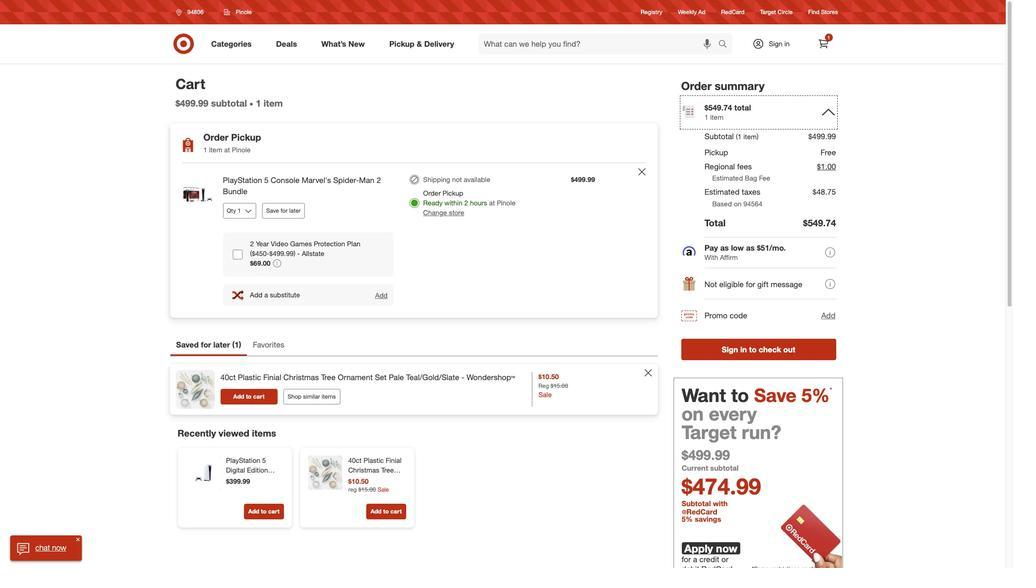 Task type: locate. For each thing, give the bounding box(es) containing it.
order up ready
[[423, 189, 441, 197]]

0 vertical spatial ornament
[[338, 373, 373, 383]]

0 horizontal spatial now
[[52, 543, 66, 553]]

target down want
[[682, 422, 737, 444]]

games
[[290, 240, 312, 248]]

to left check at bottom
[[749, 345, 757, 355]]

0 horizontal spatial items
[[252, 428, 276, 439]]

0 vertical spatial 2
[[377, 175, 381, 185]]

0 vertical spatial sign
[[769, 39, 783, 48]]

for left credit
[[682, 555, 691, 565]]

1
[[828, 35, 830, 40], [256, 98, 261, 109], [705, 113, 709, 121], [203, 146, 207, 154], [235, 340, 239, 350]]

1 horizontal spatial 5%
[[802, 385, 830, 407]]

add to cart button for 40ct plastic finial christmas tree ornament set - wondershop™
[[366, 504, 406, 520]]

1 horizontal spatial tree
[[381, 466, 394, 475]]

1 horizontal spatial subtotal
[[711, 464, 739, 473]]

1 vertical spatial playstation
[[226, 457, 260, 465]]

new
[[349, 39, 365, 49]]

- down games
[[297, 249, 300, 258]]

0 vertical spatial pinole
[[236, 8, 252, 16]]

pickup
[[389, 39, 415, 49], [231, 132, 261, 143], [705, 148, 728, 157], [443, 189, 463, 197]]

0 vertical spatial finial
[[263, 373, 281, 383]]

tree up $10.50 reg $15.00 sale
[[381, 466, 394, 475]]

2 vertical spatial -
[[393, 476, 396, 484]]

cart left shop
[[253, 393, 265, 401]]

0 horizontal spatial wondershop™
[[348, 486, 391, 494]]

0 vertical spatial sale
[[539, 391, 552, 399]]

find
[[809, 8, 820, 16]]

pinole up bundle on the left of the page
[[232, 146, 251, 154]]

on down estimated taxes
[[734, 200, 742, 208]]

0 vertical spatial at
[[224, 146, 230, 154]]

digital
[[226, 466, 245, 475]]

subtotal right current
[[711, 464, 739, 473]]

sale right reg
[[377, 486, 389, 494]]

order up $549.74 total 1 item
[[681, 79, 712, 93]]

estimated down regional fees
[[713, 174, 743, 182]]

at up bundle on the left of the page
[[224, 146, 230, 154]]

ornament for pale
[[338, 373, 373, 383]]

40ct plastic finial christmas tree ornament set pale teal/gold/slate - wondershop™
[[220, 373, 515, 383]]

1 right $499.99 subtotal
[[256, 98, 261, 109]]

target
[[760, 8, 776, 16], [682, 422, 737, 444]]

playstation inside the "playstation 5 digital edition console"
[[226, 457, 260, 465]]

tree inside 40ct plastic finial christmas tree ornament set - wondershop™
[[381, 466, 394, 475]]

playstation up bundle on the left of the page
[[223, 175, 262, 185]]

finial inside 40ct plastic finial christmas tree ornament set - wondershop™
[[386, 457, 401, 465]]

redcard right "ad"
[[721, 8, 745, 16]]

affirm image
[[681, 245, 697, 261]]

$15.00 for $10.50 reg $15.00 sale
[[358, 486, 376, 494]]

0 vertical spatial on
[[734, 200, 742, 208]]

now
[[716, 542, 738, 555], [52, 543, 66, 553]]

0 horizontal spatial as
[[720, 243, 729, 253]]

in down circle
[[785, 39, 790, 48]]

on
[[734, 200, 742, 208], [682, 403, 704, 426]]

1 vertical spatial items
[[252, 428, 276, 439]]

recently viewed items
[[178, 428, 276, 439]]

set for -
[[381, 476, 391, 484]]

free
[[821, 148, 836, 157]]

items right viewed
[[252, 428, 276, 439]]

cart down playstation 5 digital edition console link on the left of page
[[268, 508, 279, 516]]

1 horizontal spatial plastic
[[363, 457, 384, 465]]

1 vertical spatial in
[[741, 345, 747, 355]]

wondershop™
[[467, 373, 515, 383], [348, 486, 391, 494]]

2 vertical spatial item
[[209, 146, 222, 154]]

to inside button
[[749, 345, 757, 355]]

set inside list item
[[375, 373, 387, 383]]

5 up save for later at the left top of the page
[[264, 175, 269, 185]]

subtotal up order pickup 1 item at pinole
[[211, 98, 247, 109]]

at right hours
[[489, 199, 495, 207]]

shipping
[[423, 175, 450, 184]]

40ct up $10.50 reg $15.00 sale
[[348, 457, 362, 465]]

2 left hours
[[465, 199, 468, 207]]

1 up subtotal (1 item)
[[705, 113, 709, 121]]

$51/mo.
[[757, 243, 786, 253]]

affirm
[[720, 254, 738, 262]]

0 vertical spatial subtotal
[[211, 98, 247, 109]]

0 horizontal spatial finial
[[263, 373, 281, 383]]

search
[[714, 40, 738, 49]]

store
[[449, 209, 464, 217]]

now right apply
[[716, 542, 738, 555]]

order for order pickup 1 item at pinole
[[203, 132, 229, 143]]

0 horizontal spatial $15.00
[[358, 486, 376, 494]]

0 vertical spatial estimated
[[713, 174, 743, 182]]

save up video in the top left of the page
[[266, 207, 279, 214]]

affirm image
[[683, 247, 696, 256]]

0 horizontal spatial cart
[[253, 393, 265, 401]]

weekly ad
[[678, 8, 706, 16]]

pinole inside order pickup 1 item at pinole
[[232, 146, 251, 154]]

40ct plastic finial christmas tree ornament set pale teal/gold/slate - wondershop™ list item
[[170, 365, 658, 415]]

$549.74 for $549.74
[[804, 217, 836, 229]]

a inside group
[[264, 291, 268, 299]]

marvel's
[[302, 175, 331, 185]]

as
[[720, 243, 729, 253], [746, 243, 755, 253]]

1 vertical spatial at
[[489, 199, 495, 207]]

christmas inside list item
[[284, 373, 319, 383]]

- right $10.50 reg $15.00 sale
[[393, 476, 396, 484]]

40ct inside 40ct plastic finial christmas tree ornament set - wondershop™
[[348, 457, 362, 465]]

$549.74 down $48.75
[[804, 217, 836, 229]]

pinole up categories link
[[236, 8, 252, 16]]

pinole right hours
[[497, 199, 516, 207]]

0 vertical spatial items
[[322, 393, 336, 401]]

1 horizontal spatial now
[[716, 542, 738, 555]]

plastic
[[238, 373, 261, 383], [363, 457, 384, 465]]

edition
[[247, 466, 268, 475]]

0 horizontal spatial subtotal
[[211, 98, 247, 109]]

subtotal inside $499.99 current subtotal $474.99
[[711, 464, 739, 473]]

0 vertical spatial target
[[760, 8, 776, 16]]

$549.74 total 1 item
[[705, 103, 751, 121]]

finial down favorites "link"
[[263, 373, 281, 383]]

ornament up reg
[[348, 476, 379, 484]]

1 vertical spatial tree
[[381, 466, 394, 475]]

plastic inside list item
[[238, 373, 261, 383]]

a left credit
[[693, 555, 698, 565]]

ornament inside 40ct plastic finial christmas tree ornament set - wondershop™
[[348, 476, 379, 484]]

christmas inside 40ct plastic finial christmas tree ornament set - wondershop™
[[348, 466, 379, 475]]

estimated up the based
[[705, 187, 740, 197]]

cart inside 40ct plastic finial christmas tree ornament set pale teal/gold/slate - wondershop™ list item
[[253, 393, 265, 401]]

1 vertical spatial later
[[213, 340, 230, 350]]

0 horizontal spatial order
[[203, 132, 229, 143]]

finial inside list item
[[263, 373, 281, 383]]

$499.99)
[[269, 249, 296, 258]]

set inside 40ct plastic finial christmas tree ornament set - wondershop™
[[381, 476, 391, 484]]

1 vertical spatial 5
[[262, 457, 266, 465]]

now right 'chat' at the left bottom of the page
[[52, 543, 66, 553]]

circle
[[778, 8, 793, 16]]

as right low
[[746, 243, 755, 253]]

1 vertical spatial add to cart
[[370, 508, 402, 516]]

to
[[749, 345, 757, 355], [731, 385, 749, 407], [246, 393, 252, 401], [261, 508, 266, 516], [383, 508, 389, 516]]

out
[[784, 345, 796, 355]]

1 horizontal spatial order
[[423, 189, 441, 197]]

sale inside $10.50 reg $15.00 sale
[[377, 486, 389, 494]]

1 horizontal spatial sign
[[769, 39, 783, 48]]

0 horizontal spatial $549.74
[[705, 103, 732, 112]]

console inside playstation 5 console marvel's spider-man 2 bundle
[[271, 175, 300, 185]]

teal/gold/slate
[[406, 373, 459, 383]]

subtotal up "5% savings"
[[682, 500, 711, 509]]

0 horizontal spatial later
[[213, 340, 230, 350]]

item)
[[744, 133, 759, 141]]

pickup up regional on the top right
[[705, 148, 728, 157]]

items inside button
[[322, 393, 336, 401]]

2 horizontal spatial item
[[711, 113, 724, 121]]

to inside $399.99 add to cart
[[261, 508, 266, 516]]

40ct
[[220, 373, 236, 383], [348, 457, 362, 465]]

5 for console
[[264, 175, 269, 185]]

add inside $399.99 add to cart
[[248, 508, 259, 516]]

for right saved
[[201, 340, 211, 350]]

pinole
[[236, 8, 252, 16], [232, 146, 251, 154], [497, 199, 516, 207]]

0 vertical spatial -
[[297, 249, 300, 258]]

subtotal left (1 on the right top of the page
[[705, 132, 734, 142]]

pinole inside order pickup ready within 2 hours at pinole change store
[[497, 199, 516, 207]]

0 vertical spatial redcard
[[721, 8, 745, 16]]

target left circle
[[760, 8, 776, 16]]

now inside button
[[52, 543, 66, 553]]

40ct plastic finial christmas tree ornament set - wondershop™ image
[[308, 456, 342, 490], [308, 456, 342, 490]]

add to cart inside 40ct plastic finial christmas tree ornament set pale teal/gold/slate - wondershop™ list item
[[233, 393, 265, 401]]

1 horizontal spatial item
[[264, 98, 283, 109]]

5 for digital
[[262, 457, 266, 465]]

2 horizontal spatial order
[[681, 79, 712, 93]]

1 up playstation 5 console marvel&#39;s spider-man 2 bundle image
[[203, 146, 207, 154]]

Store pickup radio
[[410, 198, 419, 208]]

items right similar at the left bottom of page
[[322, 393, 336, 401]]

playstation inside playstation 5 console marvel's spider-man 2 bundle
[[223, 175, 262, 185]]

console up save for later at the left top of the page
[[271, 175, 300, 185]]

order for order summary
[[681, 79, 712, 93]]

0 vertical spatial set
[[375, 373, 387, 383]]

0 horizontal spatial sale
[[377, 486, 389, 494]]

5 up edition on the bottom of page
[[262, 457, 266, 465]]

save up run?
[[754, 385, 797, 407]]

0 vertical spatial subtotal
[[705, 132, 734, 142]]

deals link
[[268, 33, 309, 55]]

find stores
[[809, 8, 838, 16]]

1 vertical spatial finial
[[386, 457, 401, 465]]

1 vertical spatial christmas
[[348, 466, 379, 475]]

pickup down the 1 item
[[231, 132, 261, 143]]

subtotal (1 item)
[[705, 132, 759, 142]]

a
[[264, 291, 268, 299], [693, 555, 698, 565]]

for inside button
[[281, 207, 288, 214]]

on inside on every target run?
[[682, 403, 704, 426]]

0 vertical spatial in
[[785, 39, 790, 48]]

search button
[[714, 33, 738, 57]]

What can we help you find? suggestions appear below search field
[[478, 33, 721, 55]]

finial up $10.50 reg $15.00 sale
[[386, 457, 401, 465]]

pale
[[389, 373, 404, 383]]

1 horizontal spatial $10.50
[[539, 373, 559, 381]]

0 vertical spatial order
[[681, 79, 712, 93]]

in inside button
[[741, 345, 747, 355]]

subtotal for subtotal (1 item)
[[705, 132, 734, 142]]

add
[[250, 291, 263, 299], [375, 291, 388, 299], [822, 311, 836, 321], [233, 393, 244, 401], [248, 508, 259, 516], [370, 508, 381, 516]]

christmas up $10.50 reg $15.00 sale
[[348, 466, 379, 475]]

find stores link
[[809, 8, 838, 16]]

add to cart up viewed
[[233, 393, 265, 401]]

1 vertical spatial 5%
[[682, 515, 693, 524]]

add to cart for add to cart button related to 40ct plastic finial christmas tree ornament set - wondershop™
[[370, 508, 402, 516]]

items for shop similar items
[[322, 393, 336, 401]]

1 vertical spatial target
[[682, 422, 737, 444]]

redcard down $474.99
[[687, 508, 718, 517]]

item inside $549.74 total 1 item
[[711, 113, 724, 121]]

- right teal/gold/slate
[[462, 373, 465, 383]]

as up affirm
[[720, 243, 729, 253]]

deals
[[276, 39, 297, 49]]

2 vertical spatial 2
[[250, 240, 254, 248]]

plastic inside 40ct plastic finial christmas tree ornament set - wondershop™
[[363, 457, 384, 465]]

$549.74
[[705, 103, 732, 112], [804, 217, 836, 229]]

0 vertical spatial add to cart
[[233, 393, 265, 401]]

$474.99
[[682, 473, 761, 501]]

5%
[[802, 385, 830, 407], [682, 515, 693, 524]]

christmas up shop
[[284, 373, 319, 383]]

2 vertical spatial pinole
[[497, 199, 516, 207]]

christmas
[[284, 373, 319, 383], [348, 466, 379, 475]]

- inside list item
[[462, 373, 465, 383]]

2 vertical spatial order
[[423, 189, 441, 197]]

0 horizontal spatial item
[[209, 146, 222, 154]]

1 vertical spatial set
[[381, 476, 391, 484]]

order inside order pickup 1 item at pinole
[[203, 132, 229, 143]]

later for saved for later ( 1 )
[[213, 340, 230, 350]]

later inside save for later button
[[289, 207, 301, 214]]

not
[[452, 175, 462, 184]]

0 horizontal spatial redcard
[[687, 508, 718, 517]]

ornament left pale
[[338, 373, 373, 383]]

40ct plastic finial christmas tree ornament set pale teal/gold/slate - wondershop&#8482; image
[[176, 370, 215, 409]]

2 horizontal spatial 2
[[465, 199, 468, 207]]

add to cart down $10.50 reg $15.00 sale
[[370, 508, 402, 516]]

40ct plastic finial christmas tree ornament set - wondershop™
[[348, 457, 401, 494]]

for left gift
[[746, 280, 756, 289]]

cart
[[253, 393, 265, 401], [268, 508, 279, 516], [390, 508, 402, 516]]

add to cart button down $10.50 reg $15.00 sale
[[366, 504, 406, 520]]

2 inside playstation 5 console marvel's spider-man 2 bundle
[[377, 175, 381, 185]]

sale down reg
[[539, 391, 552, 399]]

on left every
[[682, 403, 704, 426]]

cart item ready to fulfill group
[[170, 163, 658, 318]]

cart
[[176, 75, 205, 93]]

$549.74 inside $549.74 total 1 item
[[705, 103, 732, 112]]

$549.74 down order summary
[[705, 103, 732, 112]]

video
[[271, 240, 288, 248]]

viewed
[[219, 428, 249, 439]]

1 horizontal spatial a
[[693, 555, 698, 565]]

40ct inside 40ct plastic finial christmas tree ornament set pale teal/gold/slate - wondershop™ link
[[220, 373, 236, 383]]

(
[[232, 340, 235, 350]]

0 vertical spatial $549.74
[[705, 103, 732, 112]]

tree inside list item
[[321, 373, 336, 383]]

0 vertical spatial $15.00
[[551, 383, 568, 390]]

at inside order pickup 1 item at pinole
[[224, 146, 230, 154]]

0 vertical spatial add button
[[375, 291, 388, 300]]

reg
[[348, 486, 357, 494]]

1 vertical spatial add button
[[821, 310, 836, 322]]

a left substitute
[[264, 291, 268, 299]]

1 vertical spatial subtotal
[[682, 500, 711, 509]]

add to cart button up viewed
[[220, 389, 277, 405]]

order down $499.99 subtotal
[[203, 132, 229, 143]]

0 vertical spatial plastic
[[238, 373, 261, 383]]

tree up shop similar items
[[321, 373, 336, 383]]

$15.00 inside "$10.50 reg $15.00 sale"
[[551, 383, 568, 390]]

in left check at bottom
[[741, 345, 747, 355]]

playstation up digital
[[226, 457, 260, 465]]

sign down target circle link at the top right of page
[[769, 39, 783, 48]]

1 horizontal spatial later
[[289, 207, 301, 214]]

to down $10.50 reg $15.00 sale
[[383, 508, 389, 516]]

0 horizontal spatial -
[[297, 249, 300, 258]]

plastic for 40ct plastic finial christmas tree ornament set pale teal/gold/slate - wondershop™
[[238, 373, 261, 383]]

None radio
[[410, 175, 419, 185]]

1 vertical spatial $549.74
[[804, 217, 836, 229]]

later down playstation 5 console marvel's spider-man 2 bundle
[[289, 207, 301, 214]]

similar
[[303, 393, 320, 401]]

0 vertical spatial 40ct
[[220, 373, 236, 383]]

shipping not available
[[423, 175, 490, 184]]

1 vertical spatial subtotal
[[711, 464, 739, 473]]

plastic up $10.50 reg $15.00 sale
[[363, 457, 384, 465]]

pickup left &
[[389, 39, 415, 49]]

0 horizontal spatial plastic
[[238, 373, 261, 383]]

to down edition on the bottom of page
[[261, 508, 266, 516]]

for down playstation 5 console marvel's spider-man 2 bundle
[[281, 207, 288, 214]]

)
[[239, 340, 241, 350]]

cart down "40ct plastic finial christmas tree ornament set - wondershop™" link
[[390, 508, 402, 516]]

1 down stores
[[828, 35, 830, 40]]

0 horizontal spatial 5%
[[682, 515, 693, 524]]

tree for -
[[381, 466, 394, 475]]

order for order pickup ready within 2 hours at pinole change store
[[423, 189, 441, 197]]

item for $549.74 total
[[711, 113, 724, 121]]

1 horizontal spatial finial
[[386, 457, 401, 465]]

plastic for 40ct plastic finial christmas tree ornament set - wondershop™
[[363, 457, 384, 465]]

console down digital
[[226, 476, 251, 484]]

sign inside button
[[722, 345, 738, 355]]

1 inside order pickup 1 item at pinole
[[203, 146, 207, 154]]

2 right man
[[377, 175, 381, 185]]

sign in to check out button
[[681, 339, 836, 361]]

order inside order pickup ready within 2 hours at pinole change store
[[423, 189, 441, 197]]

$499.99
[[176, 98, 209, 109], [809, 132, 836, 142], [571, 175, 595, 184], [682, 447, 730, 464]]

add to cart button down $399.99
[[244, 504, 284, 520]]

wondershop™ inside list item
[[467, 373, 515, 383]]

save
[[266, 207, 279, 214], [754, 385, 797, 407]]

add to cart button for playstation 5 digital edition console
[[244, 504, 284, 520]]

sign down promo code
[[722, 345, 738, 355]]

1 horizontal spatial 2
[[377, 175, 381, 185]]

0 vertical spatial wondershop™
[[467, 373, 515, 383]]

1 vertical spatial $10.50
[[348, 478, 369, 486]]

sale inside "$10.50 reg $15.00 sale"
[[539, 391, 552, 399]]

1 horizontal spatial $15.00
[[551, 383, 568, 390]]

$10.50
[[539, 373, 559, 381], [348, 478, 369, 486]]

based
[[713, 200, 732, 208]]

0 horizontal spatial tree
[[321, 373, 336, 383]]

pay
[[705, 243, 718, 253]]

pickup up the within
[[443, 189, 463, 197]]

playstation for playstation 5 digital edition console
[[226, 457, 260, 465]]

in for sign in to check out
[[741, 345, 747, 355]]

set for pale
[[375, 373, 387, 383]]

recently
[[178, 428, 216, 439]]

every
[[709, 403, 757, 426]]

1 horizontal spatial $549.74
[[804, 217, 836, 229]]

1 left favorites
[[235, 340, 239, 350]]

$15.00 inside $10.50 reg $15.00 sale
[[358, 486, 376, 494]]

favorites
[[253, 340, 284, 350]]

target inside on every target run?
[[682, 422, 737, 444]]

0 horizontal spatial add button
[[375, 291, 388, 300]]

0 horizontal spatial add to cart
[[233, 393, 265, 401]]

5 inside playstation 5 console marvel's spider-man 2 bundle
[[264, 175, 269, 185]]

playstation 5 digital edition console image
[[186, 456, 220, 490], [186, 456, 220, 490]]

$1.00 button
[[817, 160, 836, 174]]

item inside order pickup 1 item at pinole
[[209, 146, 222, 154]]

0 horizontal spatial at
[[224, 146, 230, 154]]

0 vertical spatial playstation
[[223, 175, 262, 185]]

set
[[375, 373, 387, 383], [381, 476, 391, 484]]

code
[[730, 311, 748, 321]]

1 horizontal spatial items
[[322, 393, 336, 401]]

*
[[830, 387, 832, 394]]

0 horizontal spatial a
[[264, 291, 268, 299]]

1 vertical spatial on
[[682, 403, 704, 426]]

$499.99 subtotal
[[176, 98, 247, 109]]

2 left year at the left top of page
[[250, 240, 254, 248]]

2 horizontal spatial -
[[462, 373, 465, 383]]

40ct down (
[[220, 373, 236, 383]]

sign in
[[769, 39, 790, 48]]

now inside the apply now for a credit or
[[716, 542, 738, 555]]

1 vertical spatial a
[[693, 555, 698, 565]]

plastic down the )
[[238, 373, 261, 383]]

2 inside order pickup ready within 2 hours at pinole change store
[[465, 199, 468, 207]]

add to cart for add to cart button within the 40ct plastic finial christmas tree ornament set pale teal/gold/slate - wondershop™ list item
[[233, 393, 265, 401]]

item for order pickup
[[209, 146, 222, 154]]

pickup inside pickup & delivery link
[[389, 39, 415, 49]]

1 horizontal spatial console
[[271, 175, 300, 185]]

5 inside the "playstation 5 digital edition console"
[[262, 457, 266, 465]]

1 horizontal spatial add button
[[821, 310, 836, 322]]

$399.99 add to cart
[[226, 478, 279, 516]]

- inside 40ct plastic finial christmas tree ornament set - wondershop™
[[393, 476, 396, 484]]

$10.50 inside "$10.50 reg $15.00 sale"
[[539, 373, 559, 381]]

($450-
[[250, 249, 269, 258]]

1 horizontal spatial 40ct
[[348, 457, 362, 465]]

$15.00
[[551, 383, 568, 390], [358, 486, 376, 494]]

0 vertical spatial a
[[264, 291, 268, 299]]

later left (
[[213, 340, 230, 350]]

ornament inside list item
[[338, 373, 373, 383]]

1 horizontal spatial -
[[393, 476, 396, 484]]

$10.50 inside $10.50 reg $15.00 sale
[[348, 478, 369, 486]]

sale for $10.50 reg $15.00 sale
[[539, 391, 552, 399]]

playstation 5 console marvel&#39;s spider-man 2 bundle image
[[178, 175, 217, 214]]

for
[[281, 207, 288, 214], [746, 280, 756, 289], [201, 340, 211, 350], [682, 555, 691, 565]]

to up viewed
[[246, 393, 252, 401]]

save inside button
[[266, 207, 279, 214]]

apply now for a credit or
[[682, 542, 738, 565]]

0 horizontal spatial in
[[741, 345, 747, 355]]



Task type: describe. For each thing, give the bounding box(es) containing it.
now for chat
[[52, 543, 66, 553]]

0 vertical spatial item
[[264, 98, 283, 109]]

reg
[[539, 383, 549, 390]]

at inside order pickup ready within 2 hours at pinole change store
[[489, 199, 495, 207]]

pinole button
[[218, 3, 258, 21]]

✕ button
[[74, 536, 82, 544]]

subtotal with
[[682, 500, 730, 509]]

fee
[[759, 174, 771, 182]]

tree for pale
[[321, 373, 336, 383]]

christmas for 40ct plastic finial christmas tree ornament set - wondershop™
[[348, 466, 379, 475]]

2 as from the left
[[746, 243, 755, 253]]

40ct for 40ct plastic finial christmas tree ornament set pale teal/gold/slate - wondershop™
[[220, 373, 236, 383]]

94806
[[187, 8, 204, 16]]

credit
[[700, 555, 720, 565]]

shop similar items
[[288, 393, 336, 401]]

ornament for -
[[348, 476, 379, 484]]

message
[[771, 280, 803, 289]]

plan
[[347, 240, 361, 248]]

saved for later ( 1 )
[[176, 340, 241, 350]]

man
[[359, 175, 375, 185]]

on every target run?
[[682, 403, 782, 444]]

eligible
[[720, 280, 744, 289]]

sign in link
[[744, 33, 805, 55]]

estimated for estimated bag fee
[[713, 174, 743, 182]]

1 horizontal spatial save
[[754, 385, 797, 407]]

fees
[[737, 162, 752, 171]]

40ct plastic finial christmas tree ornament set pale teal/gold/slate - wondershop™ link
[[220, 372, 515, 384]]

weekly
[[678, 8, 697, 16]]

finial for 40ct plastic finial christmas tree ornament set pale teal/gold/slate - wondershop™
[[263, 373, 281, 383]]

cart inside $399.99 add to cart
[[268, 508, 279, 516]]

pickup & delivery link
[[381, 33, 467, 55]]

add to cart button inside 40ct plastic finial christmas tree ornament set pale teal/gold/slate - wondershop™ list item
[[220, 389, 277, 405]]

chat now
[[35, 543, 66, 553]]

items for recently viewed items
[[252, 428, 276, 439]]

$549.74 for $549.74 total 1 item
[[705, 103, 732, 112]]

playstation for playstation 5 console marvel's spider-man 2 bundle
[[223, 175, 262, 185]]

saved
[[176, 340, 199, 350]]

target circle
[[760, 8, 793, 16]]

cart for add to cart button related to 40ct plastic finial christmas tree ornament set - wondershop™
[[390, 508, 402, 516]]

to inside 40ct plastic finial christmas tree ornament set pale teal/gold/slate - wondershop™ list item
[[246, 393, 252, 401]]

✕
[[76, 537, 80, 543]]

available
[[464, 175, 490, 184]]

$10.50 for $10.50 reg $15.00 sale
[[539, 373, 559, 381]]

not
[[705, 280, 717, 289]]

chat
[[35, 543, 50, 553]]

playstation 5 digital edition console link
[[226, 456, 282, 484]]

playstation 5 console marvel's spider-man 2 bundle
[[223, 175, 381, 196]]

40ct plastic finial christmas tree ornament set - wondershop™ link
[[348, 456, 404, 494]]

pickup inside order pickup ready within 2 hours at pinole change store
[[443, 189, 463, 197]]

save for later
[[266, 207, 301, 214]]

allstate
[[302, 249, 324, 258]]

change
[[423, 209, 447, 217]]

1 inside $549.74 total 1 item
[[705, 113, 709, 121]]

0 vertical spatial 5%
[[802, 385, 830, 407]]

bag
[[745, 174, 757, 182]]

$48.75
[[813, 187, 836, 197]]

total
[[705, 218, 726, 229]]

regional
[[705, 162, 735, 171]]

in for sign in
[[785, 39, 790, 48]]

estimated taxes
[[705, 187, 761, 197]]

finial for 40ct plastic finial christmas tree ornament set - wondershop™
[[386, 457, 401, 465]]

target circle link
[[760, 8, 793, 16]]

94564
[[744, 200, 763, 208]]

promo
[[705, 311, 728, 321]]

summary
[[715, 79, 765, 93]]

console inside the "playstation 5 digital edition console"
[[226, 476, 251, 484]]

$10.50 for $10.50 reg $15.00 sale
[[348, 478, 369, 486]]

later for save for later
[[289, 207, 301, 214]]

categories link
[[203, 33, 264, 55]]

low
[[731, 243, 744, 253]]

sign for sign in
[[769, 39, 783, 48]]

gift
[[758, 280, 769, 289]]

check
[[759, 345, 782, 355]]

pay as low as $51/mo. with affirm
[[705, 243, 786, 262]]

stores
[[822, 8, 838, 16]]

wondershop™ inside 40ct plastic finial christmas tree ornament set - wondershop™
[[348, 486, 391, 494]]

1 horizontal spatial redcard
[[721, 8, 745, 16]]

want to save 5% *
[[682, 385, 832, 407]]

- inside 2 year video games protection plan ($450-$499.99) - allstate
[[297, 249, 300, 258]]

playstation 5 console marvel's spider-man 2 bundle link
[[223, 175, 394, 197]]

add inside 40ct plastic finial christmas tree ornament set pale teal/gold/slate - wondershop™ list item
[[233, 393, 244, 401]]

1 as from the left
[[720, 243, 729, 253]]

hours
[[470, 199, 487, 207]]

spider-
[[333, 175, 359, 185]]

chat now dialog
[[10, 536, 82, 561]]

current
[[682, 464, 708, 473]]

1 link
[[813, 33, 834, 55]]

favorites link
[[247, 336, 290, 356]]

1 vertical spatial redcard
[[687, 508, 718, 517]]

for inside the apply now for a credit or
[[682, 555, 691, 565]]

save for later button
[[262, 203, 305, 219]]

sign for sign in to check out
[[722, 345, 738, 355]]

taxes
[[742, 187, 761, 197]]

with
[[705, 254, 718, 262]]

sign in to check out
[[722, 345, 796, 355]]

categories
[[211, 39, 252, 49]]

apply now button
[[682, 542, 740, 555]]

run?
[[742, 422, 782, 444]]

estimated for estimated taxes
[[705, 187, 740, 197]]

pinole inside dropdown button
[[236, 8, 252, 16]]

chat now button
[[10, 536, 82, 561]]

$1.00
[[817, 162, 836, 171]]

promo code
[[705, 311, 748, 321]]

sale for $10.50 reg $15.00 sale
[[377, 486, 389, 494]]

pickup inside order pickup 1 item at pinole
[[231, 132, 261, 143]]

protection
[[314, 240, 345, 248]]

$10.50 reg $15.00 sale
[[539, 373, 568, 399]]

94806 button
[[170, 3, 214, 21]]

40ct for 40ct plastic finial christmas tree ornament set - wondershop™
[[348, 457, 362, 465]]

change store button
[[423, 208, 464, 218]]

with
[[713, 500, 728, 509]]

1 item
[[256, 98, 283, 109]]

weekly ad link
[[678, 8, 706, 16]]

christmas for 40ct plastic finial christmas tree ornament set pale teal/gold/slate - wondershop™
[[284, 373, 319, 383]]

year
[[256, 240, 269, 248]]

2 inside 2 year video games protection plan ($450-$499.99) - allstate
[[250, 240, 254, 248]]

a inside the apply now for a credit or
[[693, 555, 698, 565]]

Service plan checkbox
[[233, 250, 242, 260]]

regional fees
[[705, 162, 752, 171]]

savings
[[695, 515, 722, 524]]

bundle
[[223, 187, 248, 196]]

shop similar items button
[[283, 389, 340, 405]]

playstation 5 digital edition console
[[226, 457, 268, 484]]

now for apply
[[716, 542, 738, 555]]

1 horizontal spatial target
[[760, 8, 776, 16]]

subtotal for subtotal with
[[682, 500, 711, 509]]

ad
[[699, 8, 706, 16]]

add button inside "cart item ready to fulfill" group
[[375, 291, 388, 300]]

$499.99 inside "cart item ready to fulfill" group
[[571, 175, 595, 184]]

what's
[[321, 39, 346, 49]]

what's new
[[321, 39, 365, 49]]

cart for add to cart button within the 40ct plastic finial christmas tree ornament set pale teal/gold/slate - wondershop™ list item
[[253, 393, 265, 401]]

$499.99 inside $499.99 current subtotal $474.99
[[682, 447, 730, 464]]

to right want
[[731, 385, 749, 407]]

based on 94564
[[713, 200, 763, 208]]

$15.00 for $10.50 reg $15.00 sale
[[551, 383, 568, 390]]



Task type: vqa. For each thing, say whether or not it's contained in the screenshot.
3rd Width: from the right
no



